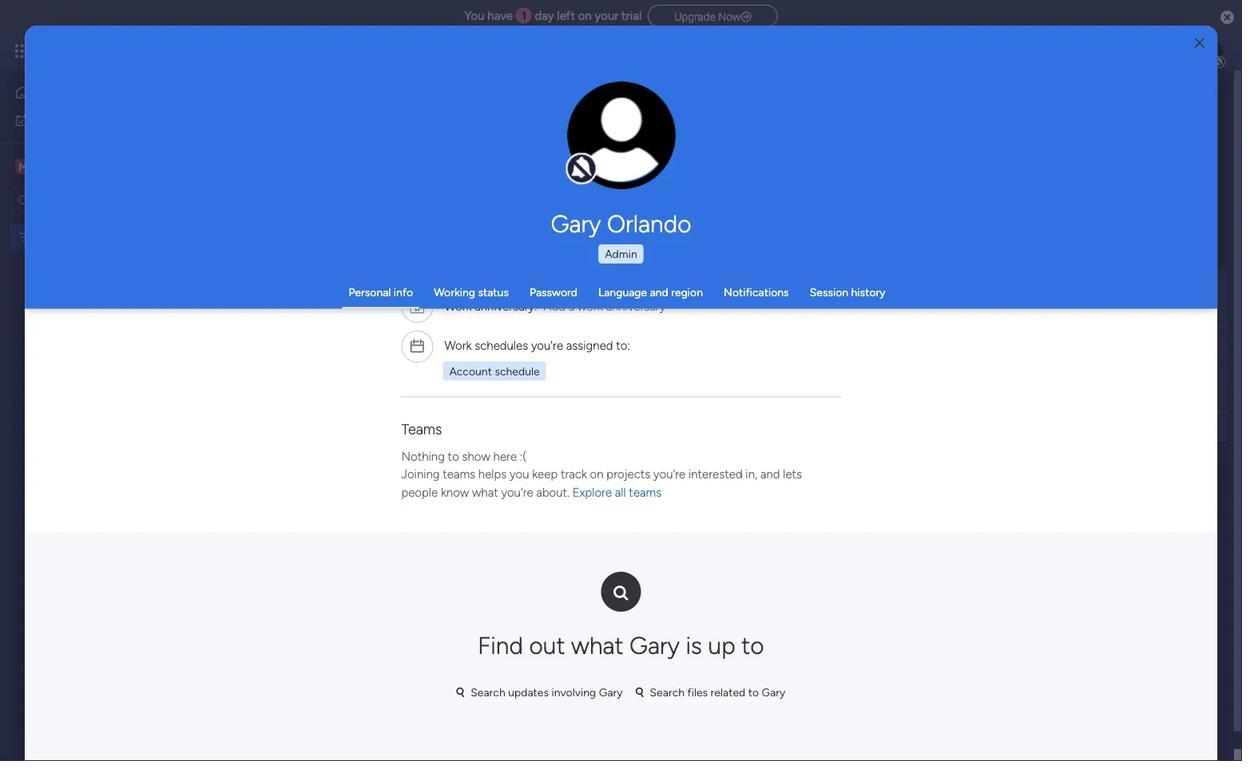 Task type: describe. For each thing, give the bounding box(es) containing it.
0 vertical spatial to
[[448, 450, 459, 464]]

show
[[462, 450, 491, 464]]

assign
[[388, 121, 421, 135]]

2 vertical spatial you're
[[501, 486, 534, 500]]

project for project
[[399, 277, 435, 290]]

now
[[719, 10, 741, 23]]

language and region link
[[598, 286, 703, 299]]

gary orlando
[[551, 209, 692, 238]]

workspace
[[68, 159, 131, 174]]

anniversary
[[606, 299, 666, 314]]

account schedule
[[449, 364, 540, 378]]

find
[[478, 632, 523, 660]]

1 vertical spatial to
[[742, 632, 765, 660]]

upgrade
[[675, 10, 716, 23]]

09:00
[[808, 307, 837, 320]]

Owner field
[[577, 275, 619, 293]]

dialog containing gary orlando
[[25, 5, 1218, 762]]

2 of from the left
[[608, 121, 619, 135]]

work for work anniversary: add a work anniversary
[[445, 299, 472, 314]]

day
[[535, 9, 554, 23]]

session history
[[810, 286, 886, 299]]

work inside dialog
[[578, 299, 603, 314]]

1 of from the left
[[333, 121, 344, 135]]

joining
[[402, 468, 440, 482]]

:(
[[520, 450, 527, 464]]

v2 overdue deadline image
[[750, 306, 763, 321]]

upgrade now
[[675, 10, 741, 23]]

personal info link
[[349, 286, 413, 299]]

2 vertical spatial 1
[[341, 306, 346, 320]]

know
[[441, 486, 469, 500]]

gary left is
[[630, 632, 680, 660]]

teams
[[402, 421, 442, 438]]

history
[[851, 286, 886, 299]]

column information image
[[723, 278, 736, 290]]

anniversary:
[[475, 299, 538, 314]]

change profile picture
[[588, 144, 656, 170]]

people
[[402, 486, 438, 500]]

trial
[[622, 9, 642, 23]]

sort
[[631, 192, 652, 206]]

updates
[[508, 686, 549, 700]]

search updates involving gary button
[[450, 680, 629, 706]]

in,
[[746, 468, 758, 482]]

filter by anything image
[[578, 189, 597, 209]]

all
[[615, 486, 626, 500]]

language
[[598, 286, 647, 299]]

gary inside button
[[762, 686, 786, 700]]

up
[[708, 632, 736, 660]]

related
[[711, 686, 746, 700]]

/
[[655, 192, 660, 206]]

Status field
[[671, 275, 711, 293]]

interested
[[689, 468, 743, 482]]

nothing to show here :(
[[402, 450, 527, 464]]

workspace selection element
[[15, 157, 133, 178]]

account
[[449, 364, 492, 378]]

working status link
[[434, 286, 509, 299]]

search files related to gary button
[[629, 680, 792, 706]]

status
[[478, 286, 509, 299]]

working status
[[434, 286, 509, 299]]

sort / 1
[[631, 192, 667, 206]]

0 horizontal spatial your
[[595, 9, 619, 23]]

account schedule button
[[443, 361, 546, 381]]

search updates involving gary
[[471, 686, 623, 700]]

assigned
[[566, 339, 613, 353]]

0 vertical spatial you're
[[531, 339, 563, 353]]

due
[[778, 277, 798, 291]]

where
[[621, 121, 652, 135]]

teams inside the joining teams helps you keep track on projects you're interested in, and lets people know what you're about.
[[443, 468, 476, 482]]

1 vertical spatial and
[[650, 286, 669, 299]]

explore all teams
[[573, 486, 662, 500]]

keep inside the joining teams helps you keep track on projects you're interested in, and lets people know what you're about.
[[532, 468, 558, 482]]

home image
[[14, 85, 30, 101]]

what inside the joining teams helps you keep track on projects you're interested in, and lets people know what you're about.
[[472, 486, 498, 500]]

about.
[[537, 486, 570, 500]]

status
[[675, 277, 707, 291]]

search image
[[614, 587, 629, 599]]

and inside button
[[532, 121, 550, 135]]

a
[[569, 299, 575, 314]]

stands.
[[719, 121, 755, 135]]

schedules
[[475, 339, 528, 353]]

dapulse board filter image for search updates involving gary
[[457, 687, 465, 699]]

is
[[686, 632, 703, 660]]

upgrade now link
[[648, 5, 778, 27]]

search files related to gary
[[650, 686, 786, 700]]

0 vertical spatial on
[[578, 9, 592, 23]]

Due date field
[[774, 275, 827, 293]]

my
[[35, 113, 51, 127]]

and inside the joining teams helps you keep track on projects you're interested in, and lets people know what you're about.
[[761, 468, 780, 482]]

to:
[[616, 339, 631, 353]]

working for working status
[[434, 286, 475, 299]]

am
[[839, 307, 855, 320]]

owners,
[[424, 121, 463, 135]]

personal
[[349, 286, 391, 299]]

out
[[529, 632, 565, 660]]

gary down filter by anything image
[[551, 209, 601, 238]]

involving
[[552, 686, 596, 700]]

1 horizontal spatial what
[[571, 632, 624, 660]]

select product image
[[14, 43, 30, 59]]

password
[[530, 286, 578, 299]]

explore all teams link
[[573, 486, 662, 500]]

dapulse board filter image for search files related to gary
[[636, 687, 644, 699]]

info
[[394, 286, 413, 299]]

search for search updates involving gary
[[471, 686, 506, 700]]



Task type: locate. For each thing, give the bounding box(es) containing it.
gary inside 'button'
[[599, 686, 623, 700]]

on inside the joining teams helps you keep track on projects you're interested in, and lets people know what you're about.
[[590, 468, 604, 482]]

timelines
[[484, 121, 529, 135]]

gary orlando button
[[402, 209, 841, 238]]

1 vertical spatial 1
[[663, 192, 667, 206]]

gary right related
[[762, 686, 786, 700]]

0 vertical spatial and
[[532, 121, 550, 135]]

work down working status
[[445, 299, 472, 314]]

work
[[445, 299, 472, 314], [445, 339, 472, 353]]

on up 'explore'
[[590, 468, 604, 482]]

1 vertical spatial keep
[[532, 468, 558, 482]]

working for working on it
[[658, 306, 699, 320]]

of
[[333, 121, 344, 135], [608, 121, 619, 135]]

0 vertical spatial working
[[434, 286, 475, 299]]

search left files
[[650, 686, 685, 700]]

my work
[[35, 113, 78, 127]]

0 horizontal spatial teams
[[443, 468, 476, 482]]

keep inside button
[[553, 121, 577, 135]]

password link
[[530, 286, 578, 299]]

1 horizontal spatial 1
[[522, 9, 527, 23]]

your inside manage any type of project. assign owners, set timelines and keep track of where your project stands. button
[[655, 121, 677, 135]]

working down region
[[658, 306, 699, 320]]

teams down projects
[[629, 486, 662, 500]]

1 dapulse board filter image from the left
[[457, 687, 465, 699]]

column information image
[[834, 278, 847, 290]]

1 for /
[[663, 192, 667, 206]]

what right out at the bottom
[[571, 632, 624, 660]]

work up 'account'
[[445, 339, 472, 353]]

gary right involving on the bottom left
[[599, 686, 623, 700]]

you're up the schedule
[[531, 339, 563, 353]]

project.
[[347, 121, 385, 135]]

nov 15, 09:00 am
[[771, 307, 855, 320]]

1 horizontal spatial search
[[650, 686, 685, 700]]

explore
[[573, 486, 612, 500]]

to left show
[[448, 450, 459, 464]]

0 vertical spatial keep
[[553, 121, 577, 135]]

1 horizontal spatial and
[[650, 286, 669, 299]]

1 horizontal spatial dapulse board filter image
[[636, 687, 644, 699]]

notifications
[[724, 286, 789, 299]]

0 vertical spatial work
[[53, 113, 78, 127]]

due date
[[778, 277, 823, 291]]

0 vertical spatial 1
[[522, 9, 527, 23]]

close image
[[1195, 37, 1205, 49]]

search inside search files related to gary button
[[650, 686, 685, 700]]

nothing
[[402, 450, 445, 464]]

dapulse rightstroke image
[[741, 11, 752, 23]]

1 horizontal spatial working
[[658, 306, 699, 320]]

of left where
[[608, 121, 619, 135]]

date
[[800, 277, 823, 291]]

1 vertical spatial working
[[658, 306, 699, 320]]

project
[[680, 121, 716, 135]]

owner
[[581, 277, 615, 291]]

2 horizontal spatial 1
[[663, 192, 667, 206]]

work inside button
[[53, 113, 78, 127]]

project
[[399, 277, 435, 290], [302, 306, 338, 320]]

search inside search updates involving gary 'button'
[[471, 686, 506, 700]]

working left status at the left top of page
[[434, 286, 475, 299]]

work for work schedules you're assigned to:
[[445, 339, 472, 353]]

session history link
[[810, 286, 886, 299]]

left
[[557, 9, 575, 23]]

2 work from the top
[[445, 339, 472, 353]]

on right left in the top of the page
[[578, 9, 592, 23]]

schedule
[[495, 364, 540, 378]]

your right where
[[655, 121, 677, 135]]

work schedules you're assigned to:
[[445, 339, 631, 353]]

you
[[465, 9, 485, 23]]

dialog
[[25, 5, 1218, 762]]

any
[[287, 121, 305, 135]]

joining teams helps you keep track on projects you're interested in, and lets people know what you're about.
[[402, 468, 802, 500]]

change
[[588, 144, 624, 157]]

working on it
[[658, 306, 724, 320]]

you're
[[531, 339, 563, 353], [654, 468, 686, 482], [501, 486, 534, 500]]

add
[[544, 299, 566, 314]]

you're right projects
[[654, 468, 686, 482]]

1 vertical spatial on
[[702, 306, 714, 320]]

manage any type of project. assign owners, set timelines and keep track of where your project stands.
[[245, 121, 755, 135]]

0 horizontal spatial dapulse board filter image
[[457, 687, 465, 699]]

1 for have
[[522, 9, 527, 23]]

working inside dialog
[[434, 286, 475, 299]]

work right the my
[[53, 113, 78, 127]]

what
[[472, 486, 498, 500], [571, 632, 624, 660]]

on left it
[[702, 306, 714, 320]]

what down helps on the bottom
[[472, 486, 498, 500]]

lets
[[783, 468, 802, 482]]

language and region
[[598, 286, 703, 299]]

1 horizontal spatial teams
[[629, 486, 662, 500]]

you
[[510, 468, 529, 482]]

1 horizontal spatial work
[[578, 299, 603, 314]]

1 horizontal spatial your
[[655, 121, 677, 135]]

search left updates
[[471, 686, 506, 700]]

1 vertical spatial you're
[[654, 468, 686, 482]]

you have 1 day left on your trial
[[465, 9, 642, 23]]

track up change
[[580, 121, 605, 135]]

gary
[[551, 209, 601, 238], [630, 632, 680, 660], [599, 686, 623, 700], [762, 686, 786, 700]]

on
[[578, 9, 592, 23], [702, 306, 714, 320], [590, 468, 604, 482]]

1 search from the left
[[471, 686, 506, 700]]

0 horizontal spatial working
[[434, 286, 475, 299]]

and
[[532, 121, 550, 135], [650, 286, 669, 299], [761, 468, 780, 482]]

dapulse board filter image left updates
[[457, 687, 465, 699]]

1 horizontal spatial project
[[399, 277, 435, 290]]

and right timelines
[[532, 121, 550, 135]]

0 vertical spatial work
[[445, 299, 472, 314]]

files
[[688, 686, 708, 700]]

dapulse board filter image inside search files related to gary button
[[636, 687, 644, 699]]

2 horizontal spatial and
[[761, 468, 780, 482]]

orlando
[[607, 209, 692, 238]]

project 1
[[302, 306, 346, 320]]

track inside button
[[580, 121, 605, 135]]

list box
[[0, 221, 204, 467]]

helps
[[479, 468, 507, 482]]

project for project 1
[[302, 306, 338, 320]]

2 vertical spatial on
[[590, 468, 604, 482]]

1 vertical spatial project
[[302, 306, 338, 320]]

0 horizontal spatial of
[[333, 121, 344, 135]]

workspace image
[[15, 158, 31, 175]]

to right related
[[749, 686, 759, 700]]

search for search files related to gary
[[650, 686, 685, 700]]

1 work from the top
[[445, 299, 472, 314]]

0 vertical spatial what
[[472, 486, 498, 500]]

0 horizontal spatial and
[[532, 121, 550, 135]]

dapulse close image
[[1221, 9, 1235, 26]]

teams
[[443, 468, 476, 482], [629, 486, 662, 500]]

option
[[0, 223, 204, 226]]

Search in workspace field
[[34, 192, 133, 210]]

0 vertical spatial teams
[[443, 468, 476, 482]]

region
[[671, 286, 703, 299]]

track up 'explore'
[[561, 468, 587, 482]]

manage any type of project. assign owners, set timelines and keep track of where your project stands. button
[[242, 118, 779, 137]]

profile
[[626, 144, 656, 157]]

work right "a"
[[578, 299, 603, 314]]

keep
[[553, 121, 577, 135], [532, 468, 558, 482]]

find out what gary is up to
[[478, 632, 765, 660]]

1 vertical spatial track
[[561, 468, 587, 482]]

2 search from the left
[[650, 686, 685, 700]]

it
[[717, 306, 724, 320]]

1 vertical spatial what
[[571, 632, 624, 660]]

1 vertical spatial teams
[[629, 486, 662, 500]]

track inside the joining teams helps you keep track on projects you're interested in, and lets people know what you're about.
[[561, 468, 587, 482]]

0 vertical spatial your
[[595, 9, 619, 23]]

you're down you
[[501, 486, 534, 500]]

gary orlando image
[[1198, 38, 1223, 64]]

dapulse board filter image down find out what gary is up to at the bottom
[[636, 687, 644, 699]]

admin
[[605, 247, 637, 261]]

manage
[[245, 121, 284, 135]]

search
[[471, 686, 506, 700], [650, 686, 685, 700]]

main
[[37, 159, 65, 174]]

0 horizontal spatial 1
[[341, 306, 346, 320]]

1 horizontal spatial of
[[608, 121, 619, 135]]

keep right timelines
[[553, 121, 577, 135]]

and right in,
[[761, 468, 780, 482]]

picture
[[605, 157, 638, 170]]

dapulse board filter image inside search updates involving gary 'button'
[[457, 687, 465, 699]]

1 vertical spatial your
[[655, 121, 677, 135]]

work anniversary: add a work anniversary
[[445, 299, 666, 314]]

0 horizontal spatial project
[[302, 306, 338, 320]]

dapulse board filter image
[[457, 687, 465, 699], [636, 687, 644, 699]]

0 horizontal spatial work
[[53, 113, 78, 127]]

set
[[466, 121, 481, 135]]

to inside button
[[749, 686, 759, 700]]

1 vertical spatial work
[[445, 339, 472, 353]]

and up anniversary
[[650, 286, 669, 299]]

of right type
[[333, 121, 344, 135]]

to right up
[[742, 632, 765, 660]]

nov
[[771, 307, 790, 320]]

teams up know
[[443, 468, 476, 482]]

0 horizontal spatial what
[[472, 486, 498, 500]]

0 horizontal spatial search
[[471, 686, 506, 700]]

keep up about.
[[532, 468, 558, 482]]

2 dapulse board filter image from the left
[[636, 687, 644, 699]]

your
[[595, 9, 619, 23], [655, 121, 677, 135]]

notifications link
[[724, 286, 789, 299]]

projects
[[607, 468, 651, 482]]

have
[[488, 9, 513, 23]]

1 vertical spatial work
[[578, 299, 603, 314]]

change profile picture button
[[567, 82, 676, 190]]

0 vertical spatial project
[[399, 277, 435, 290]]

working
[[434, 286, 475, 299], [658, 306, 699, 320]]

2 vertical spatial to
[[749, 686, 759, 700]]

main workspace
[[37, 159, 131, 174]]

your left trial
[[595, 9, 619, 23]]

to
[[448, 450, 459, 464], [742, 632, 765, 660], [749, 686, 759, 700]]

2 vertical spatial and
[[761, 468, 780, 482]]

0 vertical spatial track
[[580, 121, 605, 135]]



Task type: vqa. For each thing, say whether or not it's contained in the screenshot.
'owners,'
yes



